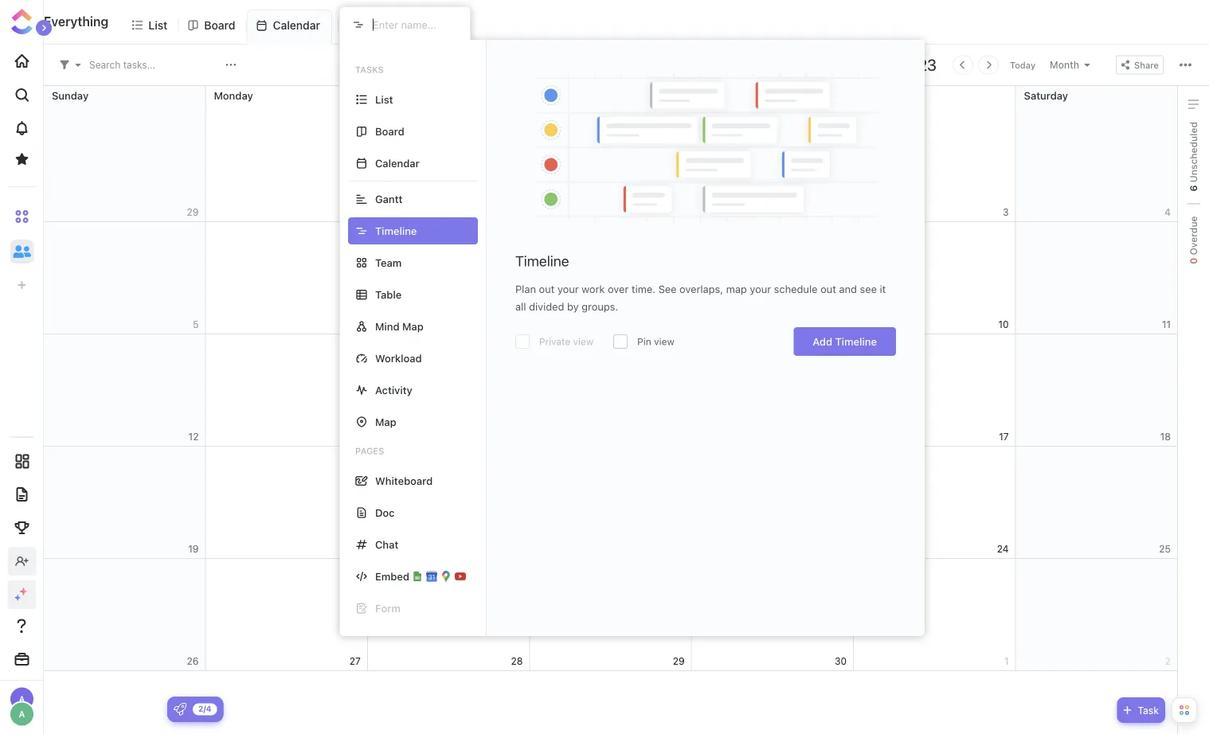 Task type: describe. For each thing, give the bounding box(es) containing it.
add
[[813, 336, 833, 348]]

29
[[673, 656, 685, 667]]

12
[[189, 432, 199, 443]]

today button
[[1007, 57, 1039, 73]]

embed
[[375, 571, 410, 583]]

over
[[608, 283, 629, 295]]

mind map
[[375, 321, 424, 333]]

mind
[[375, 321, 400, 333]]

24
[[998, 544, 1009, 555]]

2 your from the left
[[750, 283, 772, 295]]

1 horizontal spatial map
[[402, 321, 424, 333]]

1 vertical spatial timeline
[[836, 336, 877, 348]]

by
[[567, 301, 579, 313]]

row containing 12
[[44, 335, 1179, 447]]

overlaps,
[[680, 283, 724, 295]]

1 row from the top
[[44, 86, 1179, 222]]

18
[[1161, 432, 1171, 443]]

team
[[375, 257, 402, 269]]

search
[[89, 59, 121, 71]]

it
[[880, 283, 886, 295]]

view for pin view
[[654, 336, 675, 347]]

view button
[[339, 10, 393, 45]]

wednesday
[[538, 89, 596, 101]]

list link
[[148, 10, 174, 44]]

1 out from the left
[[539, 283, 555, 295]]

time.
[[632, 283, 656, 295]]

28
[[511, 656, 523, 667]]

whiteboard
[[375, 475, 433, 487]]

0 horizontal spatial map
[[375, 416, 397, 428]]

17
[[999, 432, 1009, 443]]

workload
[[375, 353, 422, 365]]

Enter name... field
[[371, 18, 457, 31]]

tasks
[[355, 65, 384, 75]]

add timeline
[[813, 336, 877, 348]]

10
[[999, 319, 1009, 330]]

all
[[516, 301, 526, 313]]

row containing 19
[[44, 447, 1179, 559]]

work
[[582, 283, 605, 295]]

doc
[[375, 507, 395, 519]]

1 horizontal spatial calendar
[[375, 157, 420, 169]]

6
[[1189, 185, 1200, 192]]

see
[[659, 283, 677, 295]]

user friends image
[[13, 244, 31, 259]]

onboarding checklist button element
[[174, 704, 186, 716]]

11
[[1163, 319, 1171, 330]]

chat
[[375, 539, 399, 551]]

plan out your work over time. see overlaps, map your schedule out and see it all divided by groups.
[[516, 283, 886, 313]]

table
[[375, 289, 402, 301]]

1 your from the left
[[558, 283, 579, 295]]

26
[[187, 656, 199, 667]]

task
[[1138, 705, 1160, 716]]

pages
[[355, 446, 384, 457]]



Task type: vqa. For each thing, say whether or not it's contained in the screenshot.
bottom Workflows:
no



Task type: locate. For each thing, give the bounding box(es) containing it.
0 horizontal spatial out
[[539, 283, 555, 295]]

0
[[1189, 258, 1200, 264]]

and
[[840, 283, 857, 295]]

1 vertical spatial board
[[375, 126, 405, 137]]

pin
[[638, 336, 652, 347]]

1 horizontal spatial view
[[654, 336, 675, 347]]

0 horizontal spatial list
[[148, 18, 168, 31]]

your
[[558, 283, 579, 295], [750, 283, 772, 295]]

0 horizontal spatial board
[[204, 18, 235, 31]]

overdue
[[1189, 216, 1200, 258]]

calendar
[[273, 19, 320, 32], [375, 157, 420, 169]]

your right map
[[750, 283, 772, 295]]

map down activity
[[375, 416, 397, 428]]

20
[[349, 544, 361, 555]]

your up by
[[558, 283, 579, 295]]

onboarding checklist button image
[[174, 704, 186, 716]]

list inside 'link'
[[148, 18, 168, 31]]

Search tasks... text field
[[89, 54, 222, 76]]

list
[[148, 18, 168, 31], [375, 94, 393, 106]]

board inside board link
[[204, 18, 235, 31]]

out left and
[[821, 283, 837, 295]]

board
[[204, 18, 235, 31], [375, 126, 405, 137]]

everything
[[44, 14, 109, 29]]

board right list 'link'
[[204, 18, 235, 31]]

0 vertical spatial board
[[204, 18, 235, 31]]

map
[[726, 283, 747, 295]]

row containing 26
[[44, 559, 1179, 672]]

board link
[[204, 10, 242, 44]]

divided
[[529, 301, 565, 313]]

share button
[[1116, 55, 1164, 75]]

private view
[[540, 336, 594, 347]]

2 row from the top
[[44, 222, 1179, 335]]

1 view from the left
[[573, 336, 594, 347]]

timeline down 9
[[836, 336, 877, 348]]

plan
[[516, 283, 536, 295]]

0 horizontal spatial timeline
[[516, 253, 569, 270]]

25
[[1160, 544, 1171, 555]]

2 view from the left
[[654, 336, 675, 347]]

monday
[[214, 89, 253, 101]]

pin view
[[638, 336, 675, 347]]

row
[[44, 86, 1179, 222], [44, 222, 1179, 335], [44, 335, 1179, 447], [44, 447, 1179, 559], [44, 559, 1179, 672]]

timeline up plan
[[516, 253, 569, 270]]

share
[[1135, 60, 1160, 71]]

1 vertical spatial list
[[375, 94, 393, 106]]

tasks...
[[123, 59, 156, 71]]

calendar left view dropdown button
[[273, 19, 320, 32]]

view
[[573, 336, 594, 347], [654, 336, 675, 347]]

view
[[362, 19, 386, 31]]

row containing 9
[[44, 222, 1179, 335]]

1 horizontal spatial board
[[375, 126, 405, 137]]

out up divided
[[539, 283, 555, 295]]

5 row from the top
[[44, 559, 1179, 672]]

1 horizontal spatial out
[[821, 283, 837, 295]]

13
[[350, 432, 361, 443]]

19
[[188, 544, 199, 555]]

2 out from the left
[[821, 283, 837, 295]]

grid
[[43, 86, 1179, 735]]

4 row from the top
[[44, 447, 1179, 559]]

saturday
[[1024, 89, 1069, 101]]

out
[[539, 283, 555, 295], [821, 283, 837, 295]]

1 horizontal spatial timeline
[[836, 336, 877, 348]]

activity
[[375, 385, 413, 396]]

9
[[841, 319, 847, 330]]

0 vertical spatial map
[[402, 321, 424, 333]]

view right pin
[[654, 336, 675, 347]]

0 horizontal spatial calendar
[[273, 19, 320, 32]]

27
[[350, 656, 361, 667]]

0 vertical spatial list
[[148, 18, 168, 31]]

cell
[[529, 447, 692, 559], [691, 447, 854, 559]]

schedule
[[774, 283, 818, 295]]

groups.
[[582, 301, 619, 313]]

gantt
[[375, 193, 403, 205]]

calendar up gantt
[[375, 157, 420, 169]]

2 cell from the left
[[691, 447, 854, 559]]

view right private
[[573, 336, 594, 347]]

0 vertical spatial calendar
[[273, 19, 320, 32]]

thursday
[[700, 89, 747, 101]]

calendar link
[[273, 10, 327, 44]]

0 horizontal spatial view
[[573, 336, 594, 347]]

grid containing sunday
[[43, 86, 1179, 735]]

1 vertical spatial map
[[375, 416, 397, 428]]

timeline
[[516, 253, 569, 270], [836, 336, 877, 348]]

1 vertical spatial calendar
[[375, 157, 420, 169]]

map right mind
[[402, 321, 424, 333]]

3 row from the top
[[44, 335, 1179, 447]]

list down the tasks
[[375, 94, 393, 106]]

0 horizontal spatial your
[[558, 283, 579, 295]]

search tasks...
[[89, 59, 156, 71]]

1 cell from the left
[[529, 447, 692, 559]]

view for private view
[[573, 336, 594, 347]]

see
[[860, 283, 877, 295]]

2/4
[[198, 705, 212, 714]]

form
[[375, 603, 401, 615]]

map
[[402, 321, 424, 333], [375, 416, 397, 428]]

0 vertical spatial timeline
[[516, 253, 569, 270]]

1 horizontal spatial list
[[375, 94, 393, 106]]

list up search tasks... text field
[[148, 18, 168, 31]]

today
[[1010, 60, 1036, 70]]

unscheduled
[[1189, 122, 1200, 185]]

private
[[540, 336, 571, 347]]

board down tuesday on the top left
[[375, 126, 405, 137]]

sunday
[[52, 89, 89, 101]]

tuesday
[[376, 89, 417, 101]]

1 horizontal spatial your
[[750, 283, 772, 295]]

30
[[835, 656, 847, 667]]



